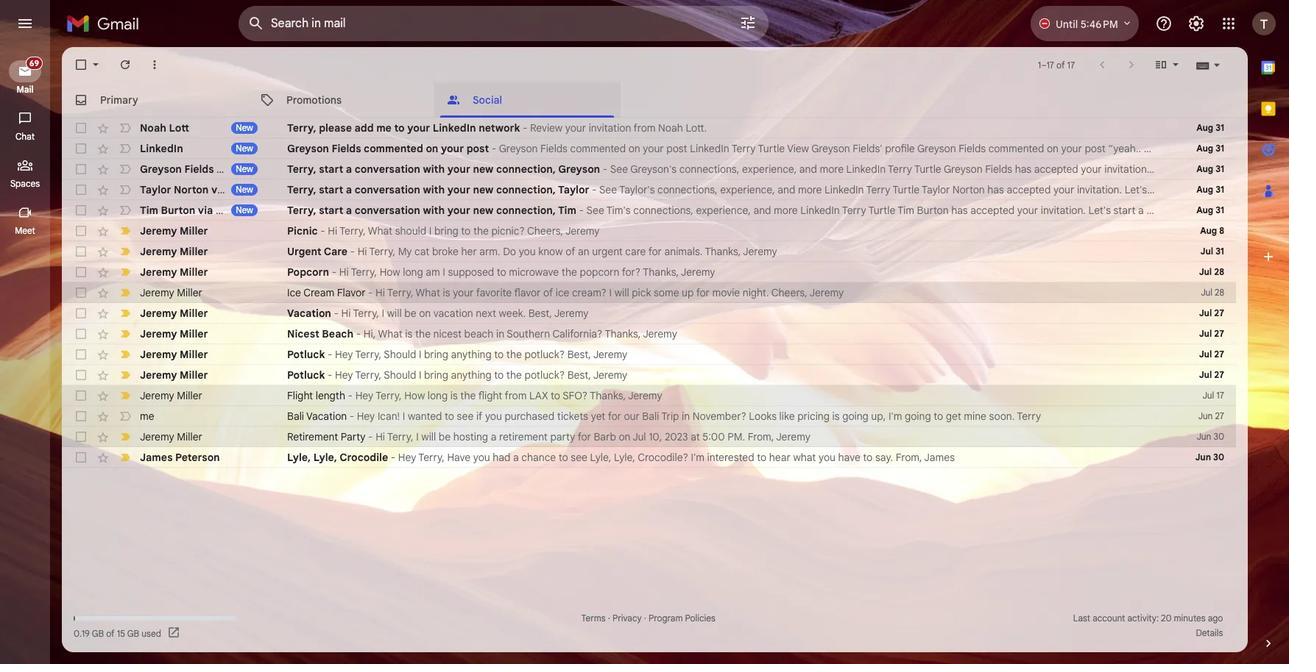 Task type: locate. For each thing, give the bounding box(es) containing it.
connections, for greyson's
[[679, 163, 739, 176]]

terry for taylor
[[866, 183, 890, 197]]

advanced search options image
[[733, 8, 763, 38]]

conversation for terry, start a conversation with your new connection, taylor - see taylor's connections, experience, and more linkedin terry turtle taylor norton has accepted your invitation. let's start a conversation. taylor no
[[355, 183, 420, 197]]

flight
[[287, 389, 313, 403]]

28 for ice cream flavor - hi terry, what is your favorite flavor of ice cream? i will pick some up for movie night. cheers, jeremy
[[1215, 287, 1224, 298]]

1 vertical spatial conversation
[[355, 183, 420, 197]]

.
[[234, 163, 237, 176]]

4 new from the top
[[236, 184, 253, 195]]

1 vertical spatial best,
[[567, 348, 591, 361]]

long up wanted
[[428, 389, 448, 403]]

1 horizontal spatial bali
[[642, 410, 659, 423]]

experience, down 'terry, start a conversation with your new connection, greyson - see greyson's connections, experience, and more linkedin terry turtle greyson fields has accepted your invitation. let's start a conversation. gre'
[[720, 183, 775, 197]]

None checkbox
[[74, 121, 88, 135], [74, 141, 88, 156], [74, 162, 88, 177], [74, 244, 88, 259], [74, 265, 88, 280], [74, 286, 88, 300], [74, 327, 88, 342], [74, 347, 88, 362], [74, 430, 88, 445], [74, 121, 88, 135], [74, 141, 88, 156], [74, 162, 88, 177], [74, 244, 88, 259], [74, 265, 88, 280], [74, 286, 88, 300], [74, 327, 88, 342], [74, 347, 88, 362], [74, 430, 88, 445]]

meet heading
[[0, 225, 50, 237]]

has for fields
[[1015, 163, 1032, 176]]

retirement
[[499, 431, 548, 444]]

8 jeremy miller from the top
[[140, 369, 208, 382]]

-
[[523, 121, 527, 135], [492, 142, 496, 155], [603, 163, 608, 176], [592, 183, 597, 197], [579, 204, 584, 217], [320, 225, 325, 238], [350, 245, 355, 258], [332, 266, 337, 279], [368, 286, 373, 300], [334, 307, 339, 320], [356, 328, 361, 341], [328, 348, 332, 361], [328, 369, 332, 382], [348, 389, 353, 403], [350, 410, 354, 423], [368, 431, 373, 444], [391, 451, 396, 465]]

0 vertical spatial vacation
[[287, 307, 331, 320]]

jul 17
[[1203, 390, 1224, 401]]

cheers, right night.
[[771, 286, 808, 300]]

81 ͏ from the left
[[918, 121, 921, 135]]

footer containing terms
[[62, 612, 1236, 641]]

more up terry, start a conversation with your new connection, taylor - see taylor's connections, experience, and more linkedin terry turtle taylor norton has accepted your invitation. let's start a conversation. taylor no
[[820, 163, 844, 176]]

see for see greyson's connections, experience, and more linkedin terry turtle greyson fields has accepted your invitation. let's start a conversation. gre
[[610, 163, 628, 176]]

1 horizontal spatial has
[[988, 183, 1004, 197]]

to left get
[[934, 410, 943, 423]]

connections, down greyson's
[[657, 183, 718, 197]]

row containing me
[[62, 406, 1236, 427]]

start
[[319, 163, 343, 176], [1177, 163, 1199, 176], [319, 183, 343, 197], [1150, 183, 1172, 197], [319, 204, 343, 217], [1114, 204, 1136, 217]]

4 aug 31 from the top
[[1197, 184, 1224, 195]]

potluck for 12th row from the top
[[287, 348, 325, 361]]

0 vertical spatial me
[[376, 121, 392, 135]]

0 vertical spatial potluck
[[287, 348, 325, 361]]

vacation
[[287, 307, 331, 320], [306, 410, 347, 423]]

1 should from the top
[[384, 348, 416, 361]]

49 ͏ from the left
[[834, 121, 836, 135]]

post down lott.
[[666, 142, 687, 155]]

10 row from the top
[[62, 303, 1236, 324]]

potluck - hey terry, should i bring anything to the potluck? best, jeremy down nicest on the left
[[287, 348, 627, 361]]

5 31 from the top
[[1216, 205, 1224, 216]]

more down terry, start a conversation with your new connection, taylor - see taylor's connections, experience, and more linkedin terry turtle taylor norton has accepted your invitation. let's start a conversation. taylor no
[[774, 204, 798, 217]]

experience, down 'greyson fields commented on your post - greyson fields commented on your post linkedin terry turtle view greyson fields' profile greyson fields commented on your post "yeah.. no thanks" graduated with hon'
[[742, 163, 797, 176]]

1 vertical spatial what
[[416, 286, 440, 300]]

5 tim from the left
[[1265, 204, 1282, 217]]

1 noah from the left
[[140, 121, 166, 135]]

flight length - hey terry, how long is the flight from lax to sfo? thanks, jeremy
[[287, 389, 662, 403]]

2 vertical spatial best,
[[567, 369, 591, 382]]

1 vertical spatial should
[[384, 369, 416, 382]]

terry, start a conversation with your new connection, tim - see tim's connections, experience, and more linkedin terry turtle tim burton has accepted your invitation. let's start a conversation. tim burton tim b
[[287, 204, 1289, 217]]

- left taylor's
[[592, 183, 597, 197]]

jeremy miller for 2nd row from the bottom of the page
[[140, 431, 202, 444]]

2 vertical spatial let's
[[1089, 204, 1111, 217]]

hi up care
[[328, 225, 337, 238]]

0 horizontal spatial norton
[[174, 183, 209, 197]]

aug for no
[[1197, 184, 1213, 195]]

support image
[[1155, 15, 1173, 32]]

1 tim from the left
[[140, 204, 158, 217]]

2 vertical spatial new
[[473, 204, 494, 217]]

connection, for taylor
[[496, 183, 556, 197]]

2 horizontal spatial post
[[1085, 142, 1106, 155]]

0 vertical spatial see
[[610, 163, 628, 176]]

taylor's
[[619, 183, 655, 197]]

͏
[[707, 121, 710, 135], [709, 121, 712, 135], [712, 121, 715, 135], [715, 121, 717, 135], [717, 121, 720, 135], [720, 121, 723, 135], [723, 121, 725, 135], [725, 121, 728, 135], [728, 121, 731, 135], [731, 121, 733, 135], [733, 121, 736, 135], [736, 121, 739, 135], [739, 121, 741, 135], [741, 121, 744, 135], [744, 121, 746, 135], [746, 121, 749, 135], [749, 121, 752, 135], [752, 121, 754, 135], [754, 121, 757, 135], [757, 121, 760, 135], [760, 121, 762, 135], [762, 121, 765, 135], [765, 121, 768, 135], [768, 121, 770, 135], [770, 121, 773, 135], [773, 121, 775, 135], [775, 121, 778, 135], [778, 121, 781, 135], [781, 121, 783, 135], [783, 121, 786, 135], [786, 121, 789, 135], [789, 121, 791, 135], [791, 121, 794, 135], [794, 121, 797, 135], [797, 121, 799, 135], [799, 121, 802, 135], [802, 121, 804, 135], [804, 121, 807, 135], [807, 121, 810, 135], [810, 121, 812, 135], [812, 121, 815, 135], [815, 121, 818, 135], [818, 121, 820, 135], [820, 121, 823, 135], [823, 121, 826, 135], [826, 121, 828, 135], [828, 121, 831, 135], [831, 121, 834, 135], [834, 121, 836, 135], [836, 121, 839, 135], [839, 121, 841, 135], [841, 121, 844, 135], [844, 121, 847, 135], [847, 121, 849, 135], [849, 121, 852, 135], [852, 121, 855, 135], [855, 121, 857, 135], [857, 121, 860, 135], [860, 121, 863, 135], [863, 121, 865, 135], [865, 121, 868, 135], [868, 121, 870, 135], [870, 121, 873, 135], [873, 121, 876, 135], [876, 121, 878, 135], [878, 121, 881, 135], [881, 121, 884, 135], [884, 121, 886, 135], [886, 121, 889, 135], [889, 121, 892, 135], [892, 121, 894, 135], [894, 121, 897, 135], [897, 121, 899, 135], [899, 121, 902, 135], [902, 121, 905, 135], [905, 121, 907, 135], [907, 121, 910, 135], [910, 121, 913, 135], [913, 121, 915, 135], [915, 121, 918, 135], [918, 121, 921, 135]]

jul 27
[[1199, 308, 1224, 319], [1199, 328, 1224, 339], [1199, 349, 1224, 360], [1199, 370, 1224, 381]]

experience, for greyson's
[[742, 163, 797, 176]]

17 for 1
[[1046, 59, 1054, 70]]

75 ͏ from the left
[[902, 121, 905, 135]]

be up have
[[439, 431, 451, 444]]

jeremy miller for 9th row from the bottom
[[140, 286, 202, 300]]

activity:
[[1127, 613, 1159, 624]]

0 horizontal spatial i'm
[[691, 451, 705, 465]]

hey left ican!
[[357, 410, 375, 423]]

1 vertical spatial potluck - hey terry, should i bring anything to the potluck? best, jeremy
[[287, 369, 627, 382]]

1 anything from the top
[[451, 348, 492, 361]]

profile
[[885, 142, 915, 155]]

55 ͏ from the left
[[849, 121, 852, 135]]

0 horizontal spatial commented
[[364, 142, 423, 155]]

thanks, right animals.
[[705, 245, 741, 258]]

lyle, lyle, crocodile - hey terry, have you had a chance to see lyle, lyle, crocodile? i'm interested to hear what you have to say. from, james
[[287, 451, 955, 465]]

hi down flavor at the top left of page
[[341, 307, 351, 320]]

0 vertical spatial what
[[368, 225, 392, 238]]

0 vertical spatial jun 30
[[1197, 431, 1224, 442]]

new inside 'taylor norton via l.' cell
[[236, 184, 253, 195]]

30 for lyle, lyle, crocodile - hey terry, have you had a chance to see lyle, lyle, crocodile? i'm interested to hear what you have to say. from, james
[[1213, 452, 1224, 463]]

main content containing primary
[[62, 47, 1289, 653]]

do
[[503, 245, 516, 258]]

1 taylor from the left
[[140, 183, 171, 197]]

network
[[479, 121, 520, 135]]

new up .
[[236, 143, 253, 154]]

potluck down nicest
[[287, 348, 325, 361]]

noah left lott.
[[658, 121, 683, 135]]

38 ͏ from the left
[[804, 121, 807, 135]]

experience, up animals.
[[696, 204, 751, 217]]

fields'
[[853, 142, 882, 155]]

17 row from the top
[[62, 448, 1236, 468]]

2 aug 31 from the top
[[1197, 143, 1224, 154]]

potluck up flight
[[287, 369, 325, 382]]

row containing linkedin
[[62, 138, 1289, 159]]

1 vertical spatial connections,
[[657, 183, 718, 197]]

34 ͏ from the left
[[794, 121, 797, 135]]

2 vertical spatial conversation.
[[1147, 204, 1209, 217]]

2 horizontal spatial has
[[1015, 163, 1032, 176]]

main menu image
[[16, 15, 34, 32]]

0 vertical spatial accepted
[[1034, 163, 1078, 176]]

2 connection, from the top
[[496, 183, 556, 197]]

8 row from the top
[[62, 262, 1236, 283]]

0 vertical spatial will
[[614, 286, 629, 300]]

0 vertical spatial potluck?
[[525, 348, 565, 361]]

picnic
[[287, 225, 318, 238]]

bali down flight
[[287, 410, 304, 423]]

13 ͏ from the left
[[739, 121, 741, 135]]

terry,
[[287, 121, 316, 135], [287, 163, 316, 176], [287, 183, 316, 197], [287, 204, 316, 217], [340, 225, 366, 238], [369, 245, 395, 258], [351, 266, 377, 279], [387, 286, 413, 300], [353, 307, 379, 320], [355, 348, 381, 361], [355, 369, 381, 382], [376, 389, 402, 403], [387, 431, 413, 444], [418, 451, 445, 465]]

linkedin
[[433, 121, 476, 135], [140, 142, 183, 155], [690, 142, 729, 155], [846, 163, 886, 176], [825, 183, 864, 197], [800, 204, 840, 217]]

1 horizontal spatial in
[[682, 410, 690, 423]]

lyle,
[[287, 451, 311, 465], [313, 451, 337, 465], [590, 451, 611, 465], [614, 451, 635, 465]]

what
[[368, 225, 392, 238], [416, 286, 440, 300], [378, 328, 403, 341]]

on
[[426, 142, 438, 155], [629, 142, 640, 155], [1047, 142, 1059, 155], [419, 307, 431, 320], [619, 431, 630, 444]]

30 for retirement party - hi terry, i will be hosting a retirement party for barb on jul 10, 2023 at 5:00 pm. from, jeremy
[[1214, 431, 1224, 442]]

- left hi,
[[356, 328, 361, 341]]

burton
[[161, 204, 195, 217], [917, 204, 949, 217], [1231, 204, 1263, 217]]

vacation up nicest
[[287, 307, 331, 320]]

Search in mail search field
[[239, 6, 769, 41]]

james left peterson
[[140, 451, 173, 465]]

69
[[30, 58, 39, 68]]

to down party
[[559, 451, 568, 465]]

new for link.
[[236, 205, 253, 216]]

miller for 9th row from the bottom
[[177, 286, 202, 300]]

20 ͏ from the left
[[757, 121, 760, 135]]

32 ͏ from the left
[[789, 121, 791, 135]]

new inside the 'greyson fields via .' cell
[[236, 163, 253, 174]]

1 new from the top
[[236, 122, 253, 133]]

- left review at the top left of the page
[[523, 121, 527, 135]]

10,
[[649, 431, 662, 444]]

24 ͏ from the left
[[768, 121, 770, 135]]

0 horizontal spatial me
[[140, 410, 154, 423]]

from, down the "looks"
[[748, 431, 774, 444]]

2 vertical spatial what
[[378, 328, 403, 341]]

how down my
[[380, 266, 400, 279]]

0 vertical spatial jul 28
[[1199, 267, 1224, 278]]

new for .
[[236, 163, 253, 174]]

2 jul 27 from the top
[[1199, 328, 1224, 339]]

get
[[946, 410, 961, 423]]

40 ͏ from the left
[[810, 121, 812, 135]]

None checkbox
[[74, 57, 88, 72], [74, 183, 88, 197], [74, 203, 88, 218], [74, 224, 88, 239], [74, 306, 88, 321], [74, 368, 88, 383], [74, 389, 88, 403], [74, 409, 88, 424], [74, 451, 88, 465], [74, 57, 88, 72], [74, 183, 88, 197], [74, 203, 88, 218], [74, 224, 88, 239], [74, 306, 88, 321], [74, 368, 88, 383], [74, 389, 88, 403], [74, 409, 88, 424], [74, 451, 88, 465]]

noah left lott
[[140, 121, 166, 135]]

new up linkedin cell
[[236, 122, 253, 133]]

tim inside cell
[[140, 204, 158, 217]]

be left vacation at top
[[404, 307, 416, 320]]

and for taylor's
[[778, 183, 795, 197]]

of right 1
[[1057, 59, 1065, 70]]

gb right the 0.19
[[92, 628, 104, 639]]

0 horizontal spatial and
[[753, 204, 771, 217]]

2 new from the top
[[473, 183, 494, 197]]

connections, down taylor's
[[633, 204, 693, 217]]

main content
[[62, 47, 1289, 653]]

greyson's
[[630, 163, 677, 176]]

53 ͏ from the left
[[844, 121, 847, 135]]

3 conversation from the top
[[355, 204, 420, 217]]

· right privacy
[[644, 613, 646, 624]]

retirement party - hi terry, i will be hosting a retirement party for barb on jul 10, 2023 at 5:00 pm. from, jeremy
[[287, 431, 811, 444]]

new down the 'l.'
[[236, 205, 253, 216]]

1 horizontal spatial i'm
[[889, 410, 902, 423]]

hi
[[328, 225, 337, 238], [358, 245, 367, 258], [339, 266, 349, 279], [376, 286, 385, 300], [341, 307, 351, 320], [376, 431, 385, 444]]

1 horizontal spatial and
[[778, 183, 795, 197]]

jun 30 for retirement party - hi terry, i will be hosting a retirement party for barb on jul 10, 2023 at 5:00 pm. from, jeremy
[[1197, 431, 1224, 442]]

aug 31 for terry, start a conversation with your new connection, greyson - see greyson's connections, experience, and more linkedin terry turtle greyson fields has accepted your invitation. let's start a conversation. gre
[[1197, 163, 1224, 174]]

- down care
[[332, 266, 337, 279]]

1 horizontal spatial gb
[[127, 628, 139, 639]]

1 vertical spatial how
[[404, 389, 425, 403]]

0 horizontal spatial in
[[496, 328, 504, 341]]

yet
[[591, 410, 605, 423]]

row containing noah lott
[[62, 118, 1236, 138]]

2 potluck - hey terry, should i bring anything to the potluck? best, jeremy from the top
[[287, 369, 627, 382]]

27 for fifth row from the bottom of the page
[[1214, 370, 1224, 381]]

1 vertical spatial let's
[[1125, 183, 1147, 197]]

turtle for tim
[[868, 204, 895, 217]]

27 for 12th row from the top
[[1214, 349, 1224, 360]]

Search in mail text field
[[271, 16, 698, 31]]

an
[[578, 245, 589, 258]]

row containing greyson fields via .
[[62, 159, 1289, 180]]

refresh image
[[118, 57, 133, 72]]

jun 30
[[1197, 431, 1224, 442], [1195, 452, 1224, 463]]

new up the 'l.'
[[236, 163, 253, 174]]

2 conversation from the top
[[355, 183, 420, 197]]

1 horizontal spatial ·
[[644, 613, 646, 624]]

1 going from the left
[[842, 410, 869, 423]]

from,
[[748, 431, 774, 444], [896, 451, 922, 465]]

row containing taylor norton via l.
[[62, 180, 1289, 200]]

via left the 'l.'
[[211, 183, 226, 197]]

39 ͏ from the left
[[807, 121, 810, 135]]

2 vertical spatial conversation
[[355, 204, 420, 217]]

- right 'length'
[[348, 389, 353, 403]]

2 bali from the left
[[642, 410, 659, 423]]

65 ͏ from the left
[[876, 121, 878, 135]]

66 ͏ from the left
[[878, 121, 881, 135]]

for right care
[[648, 245, 662, 258]]

the
[[473, 225, 489, 238], [562, 266, 577, 279], [415, 328, 431, 341], [506, 348, 522, 361], [506, 369, 522, 382], [460, 389, 476, 403]]

details
[[1196, 628, 1223, 639]]

from
[[634, 121, 656, 135], [505, 389, 527, 403]]

accepted for norton
[[1007, 183, 1051, 197]]

what for should
[[368, 225, 392, 238]]

27
[[1214, 308, 1224, 319], [1214, 328, 1224, 339], [1214, 349, 1224, 360], [1214, 370, 1224, 381], [1215, 411, 1224, 422]]

1 vertical spatial will
[[387, 307, 402, 320]]

bring
[[434, 225, 459, 238], [424, 348, 448, 361], [424, 369, 448, 382]]

0 vertical spatial new
[[473, 163, 494, 176]]

21 ͏ from the left
[[760, 121, 762, 135]]

james peterson
[[140, 451, 220, 465]]

1 horizontal spatial 17
[[1067, 59, 1075, 70]]

potluck
[[287, 348, 325, 361], [287, 369, 325, 382]]

conversation for terry, start a conversation with your new connection, tim - see tim's connections, experience, and more linkedin terry turtle tim burton has accepted your invitation. let's start a conversation. tim burton tim b
[[355, 204, 420, 217]]

12 row from the top
[[62, 345, 1236, 365]]

70 ͏ from the left
[[889, 121, 892, 135]]

1 potluck from the top
[[287, 348, 325, 361]]

gb right 15
[[127, 628, 139, 639]]

0 vertical spatial experience,
[[742, 163, 797, 176]]

jun
[[1198, 411, 1213, 422], [1197, 431, 1211, 442], [1195, 452, 1211, 463]]

1 commented from the left
[[364, 142, 423, 155]]

1 horizontal spatial post
[[666, 142, 687, 155]]

0 horizontal spatial gb
[[92, 628, 104, 639]]

aug 31
[[1197, 122, 1224, 133], [1197, 143, 1224, 154], [1197, 163, 1224, 174], [1197, 184, 1224, 195], [1197, 205, 1224, 216]]

15
[[117, 628, 125, 639]]

tab list containing primary
[[62, 82, 1248, 118]]

should down vacation - hi terry, i will be on vacation next week. best, jeremy
[[384, 348, 416, 361]]

terry for greyson
[[888, 163, 912, 176]]

potluck - hey terry, should i bring anything to the potluck? best, jeremy
[[287, 348, 627, 361], [287, 369, 627, 382]]

1 jul 27 from the top
[[1199, 308, 1224, 319]]

graduated
[[1197, 142, 1247, 155]]

2 vertical spatial more
[[774, 204, 798, 217]]

1 vertical spatial conversation.
[[1183, 183, 1246, 197]]

1 horizontal spatial from,
[[896, 451, 922, 465]]

i'm right the up,
[[889, 410, 902, 423]]

am
[[426, 266, 440, 279]]

2 horizontal spatial will
[[614, 286, 629, 300]]

hi up flavor at the top left of page
[[339, 266, 349, 279]]

bali right our
[[642, 410, 659, 423]]

taylor inside cell
[[140, 183, 171, 197]]

see down party
[[571, 451, 587, 465]]

2 james from the left
[[924, 451, 955, 465]]

0 horizontal spatial how
[[380, 266, 400, 279]]

0 horizontal spatial from
[[505, 389, 527, 403]]

tim left b
[[1265, 204, 1282, 217]]

0 horizontal spatial burton
[[161, 204, 195, 217]]

l.
[[229, 183, 238, 197]]

9 jeremy miller from the top
[[140, 389, 202, 403]]

0 vertical spatial connection,
[[496, 163, 556, 176]]

1 horizontal spatial james
[[924, 451, 955, 465]]

1 vertical spatial anything
[[451, 369, 492, 382]]

- right party
[[368, 431, 373, 444]]

·
[[608, 613, 610, 624], [644, 613, 646, 624]]

1 horizontal spatial me
[[376, 121, 392, 135]]

potluck?
[[525, 348, 565, 361], [525, 369, 565, 382]]

norton inside cell
[[174, 183, 209, 197]]

potluck? up lax
[[525, 369, 565, 382]]

retirement
[[287, 431, 338, 444]]

1 vertical spatial see
[[599, 183, 617, 197]]

2023
[[665, 431, 688, 444]]

2 vertical spatial invitation.
[[1041, 204, 1086, 217]]

2 vertical spatial will
[[421, 431, 436, 444]]

social, 5 new messages, tab
[[434, 82, 620, 118]]

hi down ican!
[[376, 431, 385, 444]]

and
[[799, 163, 817, 176], [778, 183, 795, 197], [753, 204, 771, 217]]

mail heading
[[0, 84, 50, 96]]

interested
[[707, 451, 754, 465]]

best, for 12th row from the top
[[567, 348, 591, 361]]

1 row from the top
[[62, 118, 1236, 138]]

say.
[[875, 451, 893, 465]]

bali
[[287, 410, 304, 423], [642, 410, 659, 423]]

2 vertical spatial jun
[[1195, 452, 1211, 463]]

to right 'add'
[[394, 121, 405, 135]]

3 31 from the top
[[1216, 163, 1224, 174]]

new inside tim burton via link. cell
[[236, 205, 253, 216]]

63 ͏ from the left
[[870, 121, 873, 135]]

conversation. for burton
[[1147, 204, 1209, 217]]

select input tool image
[[1213, 59, 1221, 70]]

64 ͏ from the left
[[873, 121, 876, 135]]

taylor norton via l. cell
[[140, 183, 287, 197]]

jul 27 for 12th row from the top
[[1199, 349, 1224, 360]]

1 horizontal spatial see
[[571, 451, 587, 465]]

and for greyson's
[[799, 163, 817, 176]]

33 ͏ from the left
[[791, 121, 794, 135]]

· right terms
[[608, 613, 610, 624]]

terms
[[581, 613, 606, 624]]

1 aug 31 from the top
[[1197, 122, 1224, 133]]

gmail image
[[66, 9, 147, 38]]

1 vertical spatial i'm
[[691, 451, 705, 465]]

what left should
[[368, 225, 392, 238]]

potluck - hey terry, should i bring anything to the potluck? best, jeremy up flight length - hey terry, how long is the flight from lax to sfo? thanks, jeremy
[[287, 369, 627, 382]]

new for greyson
[[473, 163, 494, 176]]

nicest
[[433, 328, 462, 341]]

picnic?
[[491, 225, 525, 238]]

0 horizontal spatial going
[[842, 410, 869, 423]]

of left ice
[[543, 286, 553, 300]]

more for greyson
[[820, 163, 844, 176]]

me up "james peterson"
[[140, 410, 154, 423]]

0 vertical spatial via
[[216, 163, 232, 176]]

via down 'taylor norton via l.' cell
[[198, 204, 213, 217]]

2 vertical spatial accepted
[[971, 204, 1015, 217]]

2 horizontal spatial 17
[[1217, 390, 1224, 401]]

1 horizontal spatial let's
[[1125, 183, 1147, 197]]

fields
[[332, 142, 361, 155], [540, 142, 568, 155], [959, 142, 986, 155], [184, 163, 214, 176], [985, 163, 1012, 176]]

0 horizontal spatial bali
[[287, 410, 304, 423]]

post left "yeah..
[[1085, 142, 1106, 155]]

0 vertical spatial from
[[634, 121, 656, 135]]

navigation
[[0, 47, 52, 665]]

1 horizontal spatial burton
[[917, 204, 949, 217]]

0 vertical spatial long
[[403, 266, 423, 279]]

last
[[1073, 613, 1090, 624]]

0 vertical spatial more
[[820, 163, 844, 176]]

0 vertical spatial be
[[404, 307, 416, 320]]

5 ͏ from the left
[[717, 121, 720, 135]]

of left 15
[[106, 628, 115, 639]]

1 30 from the top
[[1214, 431, 1224, 442]]

17 inside row
[[1217, 390, 1224, 401]]

3 jul 27 from the top
[[1199, 349, 1224, 360]]

microwave
[[509, 266, 559, 279]]

miller for 11th row from the top of the page
[[180, 328, 208, 341]]

2 vertical spatial experience,
[[696, 204, 751, 217]]

going left get
[[905, 410, 931, 423]]

44 ͏ from the left
[[820, 121, 823, 135]]

5 aug 31 from the top
[[1197, 205, 1224, 216]]

0 vertical spatial best,
[[528, 307, 552, 320]]

best, down california?
[[567, 348, 591, 361]]

miller
[[180, 225, 208, 238], [180, 245, 208, 258], [180, 266, 208, 279], [177, 286, 202, 300], [180, 307, 208, 320], [180, 328, 208, 341], [180, 348, 208, 361], [180, 369, 208, 382], [177, 389, 202, 403], [177, 431, 202, 444]]

program policies link
[[649, 613, 715, 624]]

37 ͏ from the left
[[802, 121, 804, 135]]

has
[[1015, 163, 1032, 176], [988, 183, 1004, 197], [951, 204, 968, 217]]

0 vertical spatial i'm
[[889, 410, 902, 423]]

3 ͏ from the left
[[712, 121, 715, 135]]

0 horizontal spatial 17
[[1046, 59, 1054, 70]]

41 ͏ from the left
[[812, 121, 815, 135]]

thanks, up yet
[[590, 389, 626, 403]]

see up tim's
[[599, 183, 617, 197]]

in
[[496, 328, 504, 341], [682, 410, 690, 423]]

nicest beach - hi, what is the nicest beach in southern california? thanks, jeremy
[[287, 328, 677, 341]]

footer
[[62, 612, 1236, 641]]

promotions tab
[[248, 82, 434, 118]]

night.
[[743, 286, 769, 300]]

anything down beach
[[451, 348, 492, 361]]

conversation.
[[1210, 163, 1273, 176], [1183, 183, 1246, 197], [1147, 204, 1209, 217]]

1 vertical spatial new
[[473, 183, 494, 197]]

for right the up
[[696, 286, 710, 300]]

tim burton via link.
[[140, 204, 240, 217]]

connection, for greyson
[[496, 163, 556, 176]]

0 vertical spatial anything
[[451, 348, 492, 361]]

5 row from the top
[[62, 200, 1289, 221]]

new down .
[[236, 184, 253, 195]]

0 horizontal spatial has
[[951, 204, 968, 217]]

cheers, up the know
[[527, 225, 563, 238]]

ice cream flavor - hi terry, what is your favorite flavor of ice cream? i will pick some up for movie night. cheers, jeremy
[[287, 286, 844, 300]]

72 ͏ from the left
[[894, 121, 897, 135]]

see up taylor's
[[610, 163, 628, 176]]

1 vertical spatial me
[[140, 410, 154, 423]]

more up terry, start a conversation with your new connection, tim - see tim's connections, experience, and more linkedin terry turtle tim burton has accepted your invitation. let's start a conversation. tim burton tim b
[[798, 183, 822, 197]]

3 new from the top
[[473, 204, 494, 217]]

aug 31 for greyson fields commented on your post - greyson fields commented on your post linkedin terry turtle view greyson fields' profile greyson fields commented on your post "yeah.. no thanks" graduated with hon
[[1197, 143, 1224, 154]]

4 lyle, from the left
[[614, 451, 635, 465]]

1 horizontal spatial noah
[[658, 121, 683, 135]]

1 jeremy miller from the top
[[140, 225, 208, 238]]

6 jeremy miller from the top
[[140, 328, 208, 341]]

new for tim
[[473, 204, 494, 217]]

from left lax
[[505, 389, 527, 403]]

jul 28 for popcorn - hi terry, how long am i supposed to microwave the popcorn for? thanks, jeremy
[[1199, 267, 1224, 278]]

minutes
[[1174, 613, 1206, 624]]

3 taylor from the left
[[922, 183, 950, 197]]

0 horizontal spatial noah
[[140, 121, 166, 135]]

2 vertical spatial has
[[951, 204, 968, 217]]

greyson fields commented on your post - greyson fields commented on your post linkedin terry turtle view greyson fields' profile greyson fields commented on your post "yeah.. no thanks" graduated with hon
[[287, 142, 1289, 155]]

via left .
[[216, 163, 232, 176]]

aug for burton
[[1197, 205, 1213, 216]]

31 for burton
[[1216, 205, 1224, 216]]

is
[[443, 286, 450, 300], [405, 328, 413, 341], [450, 389, 458, 403], [832, 410, 840, 423]]

- right picnic
[[320, 225, 325, 238]]

via inside cell
[[198, 204, 213, 217]]

you right if
[[485, 410, 502, 423]]

terry, please add me to your linkedin network - review your invitation from noah lott. ͏ ͏ ͏ ͏ ͏ ͏ ͏ ͏ ͏ ͏ ͏ ͏ ͏ ͏ ͏ ͏ ͏ ͏ ͏ ͏ ͏ ͏ ͏ ͏ ͏ ͏ ͏ ͏ ͏ ͏ ͏ ͏ ͏ ͏ ͏ ͏ ͏ ͏ ͏ ͏ ͏ ͏ ͏ ͏ ͏ ͏ ͏ ͏ ͏ ͏ ͏ ͏ ͏ ͏ ͏ ͏ ͏ ͏ ͏ ͏ ͏ ͏ ͏ ͏ ͏ ͏ ͏ ͏ ͏ ͏ ͏ ͏ ͏ ͏ ͏ ͏ ͏ ͏ ͏ ͏ ͏
[[287, 121, 921, 135]]

0 horizontal spatial be
[[404, 307, 416, 320]]

best, up southern at the left of page
[[528, 307, 552, 320]]

tim burton via link. cell
[[140, 203, 287, 218]]

5 new from the top
[[236, 205, 253, 216]]

please
[[319, 121, 352, 135]]

0 vertical spatial has
[[1015, 163, 1032, 176]]

18 ͏ from the left
[[752, 121, 754, 135]]

67 ͏ from the left
[[881, 121, 884, 135]]

jun for james
[[1195, 452, 1211, 463]]

james down get
[[924, 451, 955, 465]]

1 vertical spatial jun 30
[[1195, 452, 1224, 463]]

miller for fifth row from the bottom of the page
[[180, 369, 208, 382]]

31 for no
[[1216, 184, 1224, 195]]

your
[[407, 121, 430, 135], [565, 121, 586, 135], [441, 142, 464, 155], [643, 142, 664, 155], [1061, 142, 1082, 155], [447, 163, 470, 176], [1081, 163, 1102, 176], [447, 183, 470, 197], [1054, 183, 1074, 197], [447, 204, 470, 217], [1017, 204, 1038, 217], [453, 286, 474, 300]]

6 ͏ from the left
[[720, 121, 723, 135]]

see for see tim's connections, experience, and more linkedin terry turtle tim burton has accepted your invitation. let's start a conversation. tim burton tim b
[[586, 204, 604, 217]]

new inside linkedin cell
[[236, 143, 253, 154]]

1 potluck - hey terry, should i bring anything to the potluck? best, jeremy from the top
[[287, 348, 627, 361]]

for?
[[622, 266, 641, 279]]

0 horizontal spatial from,
[[748, 431, 774, 444]]

chat
[[15, 131, 35, 142]]

2 vertical spatial via
[[198, 204, 213, 217]]

1 lyle, from the left
[[287, 451, 311, 465]]

row
[[62, 118, 1236, 138], [62, 138, 1289, 159], [62, 159, 1289, 180], [62, 180, 1289, 200], [62, 200, 1289, 221], [62, 221, 1236, 241], [62, 241, 1236, 262], [62, 262, 1236, 283], [62, 283, 1236, 303], [62, 303, 1236, 324], [62, 324, 1236, 345], [62, 345, 1236, 365], [62, 365, 1236, 386], [62, 386, 1236, 406], [62, 406, 1236, 427], [62, 427, 1236, 448], [62, 448, 1236, 468]]

1 vertical spatial connection,
[[496, 183, 556, 197]]

see left if
[[457, 410, 474, 423]]

anything up flight length - hey terry, how long is the flight from lax to sfo? thanks, jeremy
[[451, 369, 492, 382]]

52 ͏ from the left
[[841, 121, 844, 135]]

tab list
[[1248, 47, 1289, 612], [62, 82, 1248, 118]]

should
[[384, 348, 416, 361], [384, 369, 416, 382]]

0 vertical spatial conversation
[[355, 163, 420, 176]]

of
[[1057, 59, 1065, 70], [566, 245, 575, 258], [543, 286, 553, 300], [106, 628, 115, 639]]

from right 'invitation'
[[634, 121, 656, 135]]

new
[[236, 122, 253, 133], [236, 143, 253, 154], [236, 163, 253, 174], [236, 184, 253, 195], [236, 205, 253, 216]]

has for burton
[[951, 204, 968, 217]]

hear
[[769, 451, 791, 465]]

jeremy miller for 12th row from the top
[[140, 348, 208, 361]]

to up flight
[[494, 369, 504, 382]]



Task type: vqa. For each thing, say whether or not it's contained in the screenshot.


Task type: describe. For each thing, give the bounding box(es) containing it.
used
[[142, 628, 161, 639]]

23 ͏ from the left
[[765, 121, 768, 135]]

jeremy miller for 14th row
[[140, 389, 202, 403]]

is down vacation - hi terry, i will be on vacation next week. best, jeremy
[[405, 328, 413, 341]]

jul 27 for fifth row from the bottom of the page
[[1199, 370, 1224, 381]]

terms · privacy · program policies
[[581, 613, 715, 624]]

1 vertical spatial be
[[439, 431, 451, 444]]

to left the say.
[[863, 451, 873, 465]]

turtle for greyson
[[914, 163, 941, 176]]

2 tim from the left
[[558, 204, 576, 217]]

up
[[682, 286, 694, 300]]

- right flavor at the top left of page
[[368, 286, 373, 300]]

0 horizontal spatial long
[[403, 266, 423, 279]]

42 ͏ from the left
[[815, 121, 818, 135]]

- right care
[[350, 245, 355, 258]]

1 james from the left
[[140, 451, 173, 465]]

47 ͏ from the left
[[828, 121, 831, 135]]

3 lyle, from the left
[[590, 451, 611, 465]]

gre
[[1276, 163, 1289, 176]]

27 for eighth row from the bottom of the page
[[1214, 308, 1224, 319]]

settings image
[[1188, 15, 1205, 32]]

lott.
[[686, 121, 707, 135]]

74 ͏ from the left
[[899, 121, 902, 135]]

miller for 2nd row from the bottom of the page
[[177, 431, 202, 444]]

popcorn
[[580, 266, 619, 279]]

with for terry, start a conversation with your new connection, taylor - see taylor's connections, experience, and more linkedin terry turtle taylor norton has accepted your invitation. let's start a conversation. taylor no
[[423, 183, 445, 197]]

to down nicest beach - hi, what is the nicest beach in southern california? thanks, jeremy
[[494, 348, 504, 361]]

best, for fifth row from the bottom of the page
[[567, 369, 591, 382]]

jun 30 for lyle, lyle, crocodile - hey terry, have you had a chance to see lyle, lyle, crocodile? i'm interested to hear what you have to say. from, james
[[1195, 452, 1224, 463]]

next
[[476, 307, 496, 320]]

potluck? for fifth row from the bottom of the page
[[525, 369, 565, 382]]

1 vertical spatial cheers,
[[771, 286, 808, 300]]

2 commented from the left
[[570, 142, 626, 155]]

what for is
[[378, 328, 403, 341]]

picnic - hi terry, what should i bring to the picnic? cheers, jeremy
[[287, 225, 600, 238]]

1
[[1038, 59, 1041, 70]]

party
[[341, 431, 366, 444]]

27 for row containing me
[[1215, 411, 1224, 422]]

aug for ͏
[[1197, 122, 1213, 133]]

29 ͏ from the left
[[781, 121, 783, 135]]

0 vertical spatial how
[[380, 266, 400, 279]]

terry, start a conversation with your new connection, greyson - see greyson's connections, experience, and more linkedin terry turtle greyson fields has accepted your invitation. let's start a conversation. gre
[[287, 163, 1289, 176]]

6 31 from the top
[[1216, 246, 1224, 257]]

linkedin inside cell
[[140, 142, 183, 155]]

2 going from the left
[[905, 410, 931, 423]]

thanks, down pick
[[605, 328, 641, 341]]

3 tim from the left
[[898, 204, 914, 217]]

connection, for tim
[[496, 204, 556, 217]]

primary tab
[[62, 82, 247, 118]]

you left had
[[473, 451, 490, 465]]

43 ͏ from the left
[[818, 121, 820, 135]]

miller for 12th row from the top
[[180, 348, 208, 361]]

11 ͏ from the left
[[733, 121, 736, 135]]

beach
[[464, 328, 494, 341]]

at
[[691, 431, 700, 444]]

new inside noah lott cell
[[236, 122, 253, 133]]

7 row from the top
[[62, 241, 1236, 262]]

1 ͏ from the left
[[707, 121, 710, 135]]

more image
[[147, 57, 162, 72]]

row containing james peterson
[[62, 448, 1236, 468]]

to up her
[[461, 225, 471, 238]]

thanks, up "some"
[[643, 266, 679, 279]]

16 row from the top
[[62, 427, 1236, 448]]

anything for fifth row from the bottom of the page
[[451, 369, 492, 382]]

2 · from the left
[[644, 613, 646, 624]]

58 ͏ from the left
[[857, 121, 860, 135]]

potluck? for 12th row from the top
[[525, 348, 565, 361]]

b
[[1284, 204, 1289, 217]]

connections, for tim's
[[633, 204, 693, 217]]

ice
[[556, 286, 569, 300]]

36 ͏ from the left
[[799, 121, 802, 135]]

no
[[1144, 142, 1156, 155]]

- up 'length'
[[328, 369, 332, 382]]

fields inside cell
[[184, 163, 214, 176]]

linkedin cell
[[140, 141, 287, 156]]

vacation - hi terry, i will be on vacation next week. best, jeremy
[[287, 307, 589, 320]]

terms link
[[581, 613, 606, 624]]

noah inside cell
[[140, 121, 166, 135]]

jeremy miller for fifth row from the bottom of the page
[[140, 369, 208, 382]]

- up party
[[350, 410, 354, 423]]

cream
[[303, 286, 334, 300]]

50 ͏ from the left
[[836, 121, 839, 135]]

62 ͏ from the left
[[868, 121, 870, 135]]

31 for ͏
[[1216, 122, 1224, 133]]

- down terry, please add me to your linkedin network - review your invitation from noah lott. ͏ ͏ ͏ ͏ ͏ ͏ ͏ ͏ ͏ ͏ ͏ ͏ ͏ ͏ ͏ ͏ ͏ ͏ ͏ ͏ ͏ ͏ ͏ ͏ ͏ ͏ ͏ ͏ ͏ ͏ ͏ ͏ ͏ ͏ ͏ ͏ ͏ ͏ ͏ ͏ ͏ ͏ ͏ ͏ ͏ ͏ ͏ ͏ ͏ ͏ ͏ ͏ ͏ ͏ ͏ ͏ ͏ ͏ ͏ ͏ ͏ ͏ ͏ ͏ ͏ ͏ ͏ ͏ ͏ ͏ ͏ ͏ ͏ ͏ ͏ ͏ ͏ ͏ ͏ ͏ ͏
[[603, 163, 608, 176]]

you right the do
[[519, 245, 536, 258]]

2 norton from the left
[[953, 183, 985, 197]]

19 ͏ from the left
[[754, 121, 757, 135]]

2 vertical spatial bring
[[424, 369, 448, 382]]

primary
[[100, 93, 138, 106]]

urgent
[[287, 245, 321, 258]]

hey down the beach
[[335, 348, 353, 361]]

chance
[[521, 451, 556, 465]]

1 vertical spatial vacation
[[306, 410, 347, 423]]

sfo?
[[563, 389, 588, 403]]

broke
[[432, 245, 459, 258]]

connections, for taylor's
[[657, 183, 718, 197]]

78 ͏ from the left
[[910, 121, 913, 135]]

14 ͏ from the left
[[741, 121, 744, 135]]

to right wanted
[[445, 410, 454, 423]]

0 vertical spatial conversation.
[[1210, 163, 1273, 176]]

aug 8
[[1200, 225, 1224, 236]]

view
[[787, 142, 809, 155]]

22 ͏ from the left
[[762, 121, 765, 135]]

some
[[654, 286, 679, 300]]

0 vertical spatial in
[[496, 328, 504, 341]]

has for norton
[[988, 183, 1004, 197]]

0 vertical spatial let's
[[1152, 163, 1175, 176]]

0.19 gb of 15 gb used
[[74, 628, 161, 639]]

conversation. for no
[[1183, 183, 1246, 197]]

conversation for terry, start a conversation with your new connection, greyson - see greyson's connections, experience, and more linkedin terry turtle greyson fields has accepted your invitation. let's start a conversation. gre
[[355, 163, 420, 176]]

- right crocodile
[[391, 451, 396, 465]]

56 ͏ from the left
[[852, 121, 855, 135]]

31 for with
[[1216, 143, 1224, 154]]

1 vertical spatial see
[[571, 451, 587, 465]]

80 ͏ from the left
[[915, 121, 918, 135]]

1 gb from the left
[[92, 628, 104, 639]]

2 taylor from the left
[[558, 183, 589, 197]]

spaces heading
[[0, 178, 50, 190]]

pick
[[632, 286, 651, 300]]

social
[[473, 93, 502, 106]]

1 horizontal spatial how
[[404, 389, 425, 403]]

invitation. for fields
[[1104, 163, 1150, 176]]

bali vacation - hey ican! i wanted to see if you purchased tickets yet for our bali trip in november? looks like pricing is going up, i'm going to get mine soon. terry
[[287, 410, 1041, 423]]

see for see taylor's connections, experience, and more linkedin terry turtle taylor norton has accepted your invitation. let's start a conversation. taylor no
[[599, 183, 617, 197]]

2 lyle, from the left
[[313, 451, 337, 465]]

jul 27 for 11th row from the top of the page
[[1199, 328, 1224, 339]]

4 ͏ from the left
[[715, 121, 717, 135]]

57 ͏ from the left
[[855, 121, 857, 135]]

of left an
[[566, 245, 575, 258]]

potluck - hey terry, should i bring anything to the potluck? best, jeremy for fifth row from the bottom of the page
[[287, 369, 627, 382]]

aug 31 for terry, start a conversation with your new connection, taylor - see taylor's connections, experience, and more linkedin terry turtle taylor norton has accepted your invitation. let's start a conversation. taylor no
[[1197, 184, 1224, 195]]

best, for eighth row from the bottom of the page
[[528, 307, 552, 320]]

69 link
[[9, 57, 43, 82]]

tickets
[[557, 410, 588, 423]]

to right lax
[[551, 389, 560, 403]]

28 for popcorn - hi terry, how long am i supposed to microwave the popcorn for? thanks, jeremy
[[1214, 267, 1224, 278]]

you left have at the right bottom of page
[[819, 451, 836, 465]]

new for l.
[[236, 184, 253, 195]]

miller for eighth row from the bottom of the page
[[180, 307, 208, 320]]

2 gb from the left
[[127, 628, 139, 639]]

hi right care
[[358, 245, 367, 258]]

noah lott cell
[[140, 121, 287, 135]]

30 ͏ from the left
[[783, 121, 786, 135]]

4 tim from the left
[[1212, 204, 1228, 217]]

jun for i'm
[[1198, 411, 1213, 422]]

1 horizontal spatial long
[[428, 389, 448, 403]]

69 ͏ from the left
[[886, 121, 889, 135]]

45 ͏ from the left
[[823, 121, 826, 135]]

77 ͏ from the left
[[907, 121, 910, 135]]

17 for jul
[[1217, 390, 1224, 401]]

jul 27 for eighth row from the bottom of the page
[[1199, 308, 1224, 319]]

0 vertical spatial bring
[[434, 225, 459, 238]]

0 horizontal spatial cheers,
[[527, 225, 563, 238]]

aug 31 for terry, please add me to your linkedin network - review your invitation from noah lott. ͏ ͏ ͏ ͏ ͏ ͏ ͏ ͏ ͏ ͏ ͏ ͏ ͏ ͏ ͏ ͏ ͏ ͏ ͏ ͏ ͏ ͏ ͏ ͏ ͏ ͏ ͏ ͏ ͏ ͏ ͏ ͏ ͏ ͏ ͏ ͏ ͏ ͏ ͏ ͏ ͏ ͏ ͏ ͏ ͏ ͏ ͏ ͏ ͏ ͏ ͏ ͏ ͏ ͏ ͏ ͏ ͏ ͏ ͏ ͏ ͏ ͏ ͏ ͏ ͏ ͏ ͏ ͏ ͏ ͏ ͏ ͏ ͏ ͏ ͏ ͏ ͏ ͏ ͏ ͏ ͏
[[1197, 122, 1224, 133]]

jeremy miller for 11th row from the bottom
[[140, 245, 208, 258]]

jeremy miller for 11th row from the top of the page
[[140, 328, 208, 341]]

with for terry, start a conversation with your new connection, greyson - see greyson's connections, experience, and more linkedin terry turtle greyson fields has accepted your invitation. let's start a conversation. gre
[[423, 163, 445, 176]]

31 ͏ from the left
[[786, 121, 789, 135]]

3 post from the left
[[1085, 142, 1106, 155]]

chat heading
[[0, 131, 50, 143]]

aug 31 for terry, start a conversation with your new connection, tim - see tim's connections, experience, and more linkedin terry turtle tim burton has accepted your invitation. let's start a conversation. tim burton tim b
[[1197, 205, 1224, 216]]

17 ͏ from the left
[[749, 121, 752, 135]]

miller for 14th row
[[177, 389, 202, 403]]

tim's
[[607, 204, 631, 217]]

hey right 'length'
[[355, 389, 373, 403]]

accepted for fields
[[1034, 163, 1078, 176]]

november?
[[693, 410, 746, 423]]

invitation. for norton
[[1077, 183, 1122, 197]]

accepted for burton
[[971, 204, 1015, 217]]

8
[[1219, 225, 1224, 236]]

via for l.
[[211, 183, 226, 197]]

59 ͏ from the left
[[860, 121, 863, 135]]

hi right flavor at the top left of page
[[376, 286, 385, 300]]

turtle for taylor
[[893, 183, 920, 197]]

is up vacation at top
[[443, 286, 450, 300]]

27 ͏ from the left
[[775, 121, 778, 135]]

1 vertical spatial from
[[505, 389, 527, 403]]

experience, for taylor's
[[720, 183, 775, 197]]

link.
[[216, 204, 240, 217]]

9 row from the top
[[62, 283, 1236, 303]]

73 ͏ from the left
[[897, 121, 899, 135]]

mine
[[964, 410, 987, 423]]

2 should from the top
[[384, 369, 416, 382]]

26 ͏ from the left
[[773, 121, 775, 135]]

anything for 12th row from the top
[[451, 348, 492, 361]]

arm.
[[480, 245, 500, 258]]

southern
[[507, 328, 550, 341]]

- down the beach
[[328, 348, 332, 361]]

navigation containing mail
[[0, 47, 52, 665]]

miller for 11th row from the bottom
[[180, 245, 208, 258]]

0.19
[[74, 628, 90, 639]]

jeremy miller for 10th row from the bottom
[[140, 266, 208, 279]]

via for .
[[216, 163, 232, 176]]

hey right crocodile
[[398, 451, 416, 465]]

68 ͏ from the left
[[884, 121, 886, 135]]

animals.
[[664, 245, 703, 258]]

barb
[[594, 431, 616, 444]]

california?
[[552, 328, 603, 341]]

terry for tim
[[842, 204, 866, 217]]

to left hear
[[757, 451, 767, 465]]

jul 31
[[1201, 246, 1224, 257]]

1 vertical spatial jun
[[1197, 431, 1211, 442]]

meet
[[15, 225, 35, 236]]

know
[[538, 245, 563, 258]]

35 ͏ from the left
[[797, 121, 799, 135]]

our
[[624, 410, 640, 423]]

46 ͏ from the left
[[826, 121, 828, 135]]

potluck for fifth row from the bottom of the page
[[287, 369, 325, 382]]

toggle split pane mode image
[[1154, 57, 1168, 72]]

11 row from the top
[[62, 324, 1236, 345]]

search in mail image
[[243, 10, 269, 37]]

7 ͏ from the left
[[723, 121, 725, 135]]

potluck - hey terry, should i bring anything to the potluck? best, jeremy for 12th row from the top
[[287, 348, 627, 361]]

for right yet
[[608, 410, 621, 423]]

party
[[550, 431, 575, 444]]

1 vertical spatial bring
[[424, 348, 448, 361]]

favorite
[[476, 286, 512, 300]]

invitation
[[589, 121, 631, 135]]

follow link to manage storage image
[[167, 627, 182, 641]]

my
[[398, 245, 412, 258]]

should
[[395, 225, 426, 238]]

- down "network"
[[492, 142, 496, 155]]

promotions
[[286, 93, 342, 106]]

0 horizontal spatial see
[[457, 410, 474, 423]]

with for terry, start a conversation with your new connection, tim - see tim's connections, experience, and more linkedin terry turtle tim burton has accepted your invitation. let's start a conversation. tim burton tim b
[[423, 204, 445, 217]]

terry, start a conversation with your new connection, taylor - see taylor's connections, experience, and more linkedin terry turtle taylor norton has accepted your invitation. let's start a conversation. taylor no
[[287, 183, 1289, 197]]

15 ͏ from the left
[[744, 121, 746, 135]]

more for taylor
[[798, 183, 822, 197]]

jeremy miller for 6th row from the top of the page
[[140, 225, 208, 238]]

thanks"
[[1158, 142, 1195, 155]]

54 ͏ from the left
[[847, 121, 849, 135]]

and for tim's
[[753, 204, 771, 217]]

let's for no
[[1125, 183, 1147, 197]]

ice
[[287, 286, 301, 300]]

is left flight
[[450, 389, 458, 403]]

hey up 'length'
[[335, 369, 353, 382]]

flavor
[[337, 286, 366, 300]]

program
[[649, 613, 683, 624]]

burton inside cell
[[161, 204, 195, 217]]

for left "barb" in the left bottom of the page
[[578, 431, 591, 444]]

10 ͏ from the left
[[731, 121, 733, 135]]

to up favorite
[[497, 266, 506, 279]]

jun 27
[[1198, 411, 1224, 422]]

is right pricing on the right bottom of page
[[832, 410, 840, 423]]

27 for 11th row from the top of the page
[[1214, 328, 1224, 339]]

row containing tim burton via link.
[[62, 200, 1289, 221]]

aug for with
[[1197, 143, 1213, 154]]

experience, for tim's
[[696, 204, 751, 217]]

13 row from the top
[[62, 365, 1236, 386]]

2 ͏ from the left
[[709, 121, 712, 135]]

ican!
[[378, 410, 400, 423]]

6 row from the top
[[62, 221, 1236, 241]]

hosting
[[453, 431, 488, 444]]

2 burton from the left
[[917, 204, 949, 217]]

hon
[[1272, 142, 1289, 155]]

if
[[476, 410, 482, 423]]

greyson inside cell
[[140, 163, 182, 176]]

let's for burton
[[1089, 204, 1111, 217]]

new for taylor
[[473, 183, 494, 197]]

no
[[1279, 183, 1289, 197]]

16 ͏ from the left
[[746, 121, 749, 135]]

crocodile
[[340, 451, 388, 465]]

details link
[[1196, 628, 1223, 639]]

9 ͏ from the left
[[728, 121, 731, 135]]

what
[[793, 451, 816, 465]]

invitation. for burton
[[1041, 204, 1086, 217]]

14 row from the top
[[62, 386, 1236, 406]]

ago
[[1208, 613, 1223, 624]]

peterson
[[175, 451, 220, 465]]

2 post from the left
[[666, 142, 687, 155]]

jeremy miller for eighth row from the bottom of the page
[[140, 307, 208, 320]]

79 ͏ from the left
[[913, 121, 915, 135]]

jul 28 for ice cream flavor - hi terry, what is your favorite flavor of ice cream? i will pick some up for movie night. cheers, jeremy
[[1201, 287, 1224, 298]]

- left tim's
[[579, 204, 584, 217]]

looks
[[749, 410, 777, 423]]

48 ͏ from the left
[[831, 121, 834, 135]]

1 horizontal spatial from
[[634, 121, 656, 135]]

greyson fields via . cell
[[140, 162, 287, 177]]

beach
[[322, 328, 354, 341]]

via for link.
[[198, 204, 213, 217]]

"yeah..
[[1108, 142, 1141, 155]]

1 horizontal spatial will
[[421, 431, 436, 444]]

miller for 10th row from the bottom
[[180, 266, 208, 279]]

urgent care - hi terry, my cat broke her arm. do you know of an urgent care for animals. thanks, jeremy
[[287, 245, 777, 258]]

1 vertical spatial from,
[[896, 451, 922, 465]]

- up the beach
[[334, 307, 339, 320]]

76 ͏ from the left
[[905, 121, 907, 135]]

taylor norton via l.
[[140, 183, 238, 197]]



